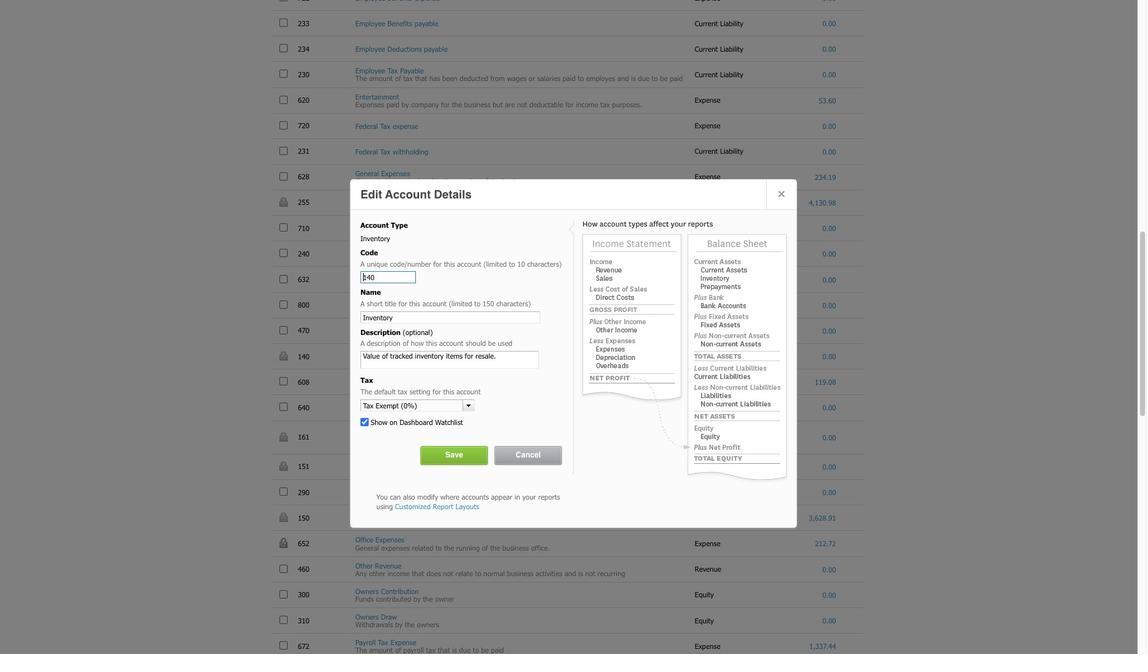 Task type: describe. For each thing, give the bounding box(es) containing it.
the inside income tax payable the amount of income tax that is due to be paid, also resident withholding tax paid on interest received.
[[356, 254, 367, 262]]

you cannot delete/archive accounts used by fixed assets. image for 161
[[280, 432, 288, 442]]

adjustment
[[386, 195, 421, 203]]

is inside the other revenue any other income that does not relate to normal business activities and is not recurring
[[579, 569, 583, 578]]

paid inside entertainment expenses paid by company for the business but are not deductable for income tax purposes.
[[387, 100, 400, 108]]

290 money that has been borrowed from a creditor
[[298, 488, 501, 501]]

accounts inside you can also modify where accounts appear in your reports using
[[462, 493, 489, 501]]

employee for employee benefits payable
[[356, 19, 385, 28]]

tax for income tax payable the amount of income tax that is due to be paid, also resident withholding tax paid on interest received.
[[381, 246, 391, 254]]

fixed asset for the total amount of computer equipment cost that has been consumed by the business (based on the useful life)
[[695, 433, 732, 441]]

fixed asset for the total amount of office equipment cost that has been consumed by the entity (based on the useful life)
[[695, 462, 732, 471]]

you
[[377, 493, 388, 501]]

federal tax expense link
[[356, 122, 418, 130]]

less accumulated depreciation on office equipment the total amount of office equipment cost that has been consumed by the entity (based on the useful life)
[[356, 459, 686, 475]]

the inside owners draw withdrawals by the owners
[[405, 621, 415, 629]]

employee benefits payable link
[[356, 19, 438, 28]]

to inside office expenses general expenses related to the running of the business office.
[[436, 544, 442, 552]]

to right employes
[[652, 74, 658, 83]]

general for office
[[356, 544, 379, 552]]

expense inside income tax expense a percentage of total earnings paid to the government.
[[394, 220, 419, 229]]

show on dashboard watchlist
[[371, 418, 463, 426]]

3 current from the top
[[695, 70, 718, 78]]

amount inside less accumulated depreciation on office equipment the total amount of office equipment cost that has been consumed by the entity (based on the useful life)
[[385, 467, 409, 475]]

account inside the description (optional) a description of how this account should be used
[[439, 339, 464, 347]]

0.00 link for income tax payable the amount of income tax that is due to be paid, also resident withholding tax paid on interest received.
[[823, 250, 837, 258]]

recurring
[[598, 569, 626, 578]]

federal tax withholding
[[356, 147, 429, 156]]

payroll tax expense link
[[356, 638, 417, 647]]

office equipment office equipment that is owned and controlled by the business
[[356, 510, 549, 526]]

0 horizontal spatial not
[[443, 569, 453, 578]]

this inside name a short title for this account (limited to 150 characters)
[[410, 299, 421, 308]]

less accumulated depreciation on office equipment link
[[356, 459, 517, 467]]

insurance link
[[356, 272, 386, 280]]

212.72
[[815, 540, 837, 548]]

652
[[298, 539, 312, 548]]

title
[[385, 299, 397, 308]]

income for amount
[[356, 246, 379, 254]]

0.00 for legal expenses expenses incurred on any legal matters
[[823, 404, 837, 412]]

for right the company
[[441, 100, 450, 108]]

for right deductable
[[566, 100, 574, 108]]

items
[[439, 356, 455, 365]]

fixed for the total amount of office equipment cost that has been consumed by the entity (based on the useful life)
[[695, 462, 711, 471]]

of inside less accumulated depreciation on computer equipment the total amount of computer equipment cost that has been consumed by the business (based on the useful life)
[[411, 433, 417, 442]]

income inside interest income interest income
[[382, 331, 404, 339]]

0.00 for inventory value of tracked inventory items for resale.
[[823, 352, 837, 361]]

tax for employee tax payable the amount of tax that has been deducted from wages or salaries paid to employes and is due to be paid
[[388, 67, 398, 75]]

setting
[[410, 387, 431, 396]]

historical adjustment for accountant adjustments
[[356, 195, 442, 211]]

of inside office expenses general expenses related to the running of the business office.
[[482, 544, 488, 552]]

15 0.00 from the top
[[823, 488, 837, 497]]

0.00 link for less accumulated depreciation on office equipment the total amount of office equipment cost that has been consumed by the entity (based on the useful life)
[[823, 463, 837, 471]]

general expenses general expenses related to the running of the business.
[[356, 169, 531, 185]]

related for general expenses
[[412, 177, 434, 185]]

your inside you can also modify where accounts appear in your reports using
[[523, 493, 536, 501]]

image of account type hierarchy image
[[569, 220, 791, 483]]

equipment inside office equipment office equipment that is owned and controlled by the business
[[376, 510, 409, 518]]

historical adjustment link
[[356, 195, 421, 203]]

fixed for the total amount of computer equipment cost that has been consumed by the business (based on the useful life)
[[695, 433, 711, 441]]

draw
[[381, 613, 397, 621]]

interest income link
[[356, 323, 405, 331]]

equity for funds contributed by the owner
[[695, 591, 716, 599]]

your inside interest expense any interest expenses paid to your tax authority, business bank accounts or credit card accounts.
[[449, 305, 463, 313]]

0.00 for other revenue any other income that does not relate to normal business activities and is not recurring
[[823, 565, 837, 574]]

the inside less accumulated depreciation on computer equipment the total amount of computer equipment cost that has been consumed by the business (based on the useful life)
[[356, 433, 367, 442]]

tax inside tax the default tax setting for this account
[[361, 376, 373, 385]]

this inside tax the default tax setting for this account
[[444, 387, 455, 396]]

1 0.00 from the top
[[823, 19, 837, 28]]

owners for withdrawals
[[356, 613, 379, 621]]

the inside owners contribution funds contributed by the owner
[[423, 595, 433, 603]]

current for federal tax withholding
[[695, 147, 718, 155]]

inventory for inventory
[[695, 352, 727, 360]]

by inside office equipment office equipment that is owned and controlled by the business
[[501, 518, 509, 526]]

office inside office expenses general expenses related to the running of the business office.
[[356, 536, 373, 544]]

office down money
[[356, 510, 373, 518]]

Value of tracked inventory items for resale. text field
[[361, 351, 539, 369]]

been inside 290 money that has been borrowed from a creditor
[[405, 492, 421, 501]]

employee tax payable the amount of tax that has been deducted from wages or salaries paid to employes and is due to be paid
[[356, 67, 683, 83]]

the inside insurance expenses incurred for insuring the business' assets
[[451, 279, 461, 288]]

account inside name a short title for this account (limited to 150 characters)
[[423, 299, 447, 308]]

federal for federal tax withholding
[[356, 147, 378, 156]]

460
[[298, 565, 312, 573]]

employee deductions payable link
[[356, 45, 448, 53]]

has inside employee tax payable the amount of tax that has been deducted from wages or salaries paid to employes and is due to be paid
[[430, 74, 440, 83]]

interest expense any interest expenses paid to your tax authority, business bank accounts or credit card accounts.
[[356, 297, 656, 313]]

tax up insurance expenses incurred for insuring the business' assets
[[428, 254, 437, 262]]

expense for office expenses
[[695, 539, 723, 548]]

and inside office equipment office equipment that is owned and controlled by the business
[[455, 518, 466, 526]]

expenses for office
[[376, 536, 405, 544]]

720
[[298, 121, 312, 130]]

for inside code a unique code/number for this account (limited to 10 characters)
[[434, 260, 442, 268]]

paid inside income tax expense a percentage of total earnings paid to the government.
[[451, 228, 465, 236]]

expense for janitorial expenses
[[695, 378, 723, 386]]

should
[[466, 339, 486, 347]]

0 horizontal spatial 150
[[298, 514, 312, 522]]

due inside employee tax payable the amount of tax that has been deducted from wages or salaries paid to employes and is due to be paid
[[638, 74, 650, 83]]

janitorial expenses expenses incurred for cleaning business property.
[[356, 374, 509, 390]]

300
[[298, 591, 312, 599]]

appear
[[491, 493, 513, 501]]

to inside income tax payable the amount of income tax that is due to be paid, also resident withholding tax paid on interest received.
[[475, 254, 481, 262]]

employee benefits payable
[[356, 19, 438, 28]]

modify
[[418, 493, 438, 501]]

by inside less accumulated depreciation on office equipment the total amount of office equipment cost that has been consumed by the entity (based on the useful life)
[[567, 467, 574, 475]]

any for other
[[356, 569, 367, 578]]

or for credit
[[583, 305, 590, 313]]

cancel button
[[495, 447, 562, 465]]

you cannot delete/archive system accounts. image
[[280, 197, 288, 207]]

interest for interest
[[356, 323, 380, 331]]

deductions
[[388, 45, 422, 53]]

resident
[[525, 254, 549, 262]]

employee tax payable link
[[356, 67, 424, 75]]

accumulated for office
[[371, 459, 411, 467]]

business inside office equipment office equipment that is owned and controlled by the business
[[523, 518, 549, 526]]

where
[[441, 493, 460, 501]]

1,337.44
[[810, 642, 837, 651]]

0.00 for employee tax payable the amount of tax that has been deducted from wages or salaries paid to employes and is due to be paid
[[823, 70, 837, 79]]

0.00 for interest income interest income
[[823, 327, 837, 335]]

purposes.
[[612, 100, 643, 108]]

entertainment link
[[356, 92, 399, 101]]

related for office expenses
[[412, 544, 434, 552]]

expenses up legal
[[356, 382, 384, 390]]

to inside the other revenue any other income that does not relate to normal business activities and is not recurring
[[475, 569, 482, 578]]

a inside code a unique code/number for this account (limited to 10 characters)
[[361, 260, 365, 268]]

paid inside interest expense any interest expenses paid to your tax authority, business bank accounts or credit card accounts.
[[426, 305, 439, 313]]

628
[[298, 173, 312, 181]]

by inside owners draw withdrawals by the owners
[[395, 621, 403, 629]]

0.00 for less accumulated depreciation on computer equipment the total amount of computer equipment cost that has been consumed by the business (based on the useful life)
[[823, 433, 837, 442]]

details
[[434, 188, 472, 201]]

cost for office
[[473, 467, 486, 475]]

the inside entertainment expenses paid by company for the business but are not deductable for income tax purposes.
[[452, 100, 462, 108]]

property.
[[481, 382, 509, 390]]

life) for less accumulated depreciation on computer equipment the total amount of computer equipment cost that has been consumed by the business (based on the useful life)
[[376, 441, 388, 449]]

less for the total amount of computer equipment cost that has been consumed by the business (based on the useful life)
[[356, 426, 369, 434]]

5 0.00 link from the top
[[823, 147, 837, 156]]

tax inside interest expense any interest expenses paid to your tax authority, business bank accounts or credit card accounts.
[[465, 305, 475, 313]]

office
[[419, 467, 436, 475]]

not inside entertainment expenses paid by company for the business but are not deductable for income tax purposes.
[[517, 100, 527, 108]]

business inside office expenses general expenses related to the running of the business office.
[[503, 544, 529, 552]]

that inside less accumulated depreciation on computer equipment the total amount of computer equipment cost that has been consumed by the business (based on the useful life)
[[501, 433, 513, 442]]

0.00 for income tax expense a percentage of total earnings paid to the government.
[[823, 224, 837, 232]]

incurred inside insurance expenses incurred for insuring the business' assets
[[387, 279, 412, 288]]

tax for federal tax withholding
[[380, 147, 391, 156]]

credit
[[592, 305, 609, 313]]

0.00 for insurance expenses incurred for insuring the business' assets
[[823, 275, 837, 284]]

other revenue link
[[356, 561, 402, 570]]

expenses for general
[[381, 169, 410, 177]]

a inside the description (optional) a description of how this account should be used
[[361, 339, 365, 347]]

other
[[369, 569, 386, 578]]

from inside employee tax payable the amount of tax that has been deducted from wages or salaries paid to employes and is due to be paid
[[491, 74, 505, 83]]

1 0.00 link from the top
[[823, 19, 837, 28]]

payroll tax expense
[[356, 638, 417, 647]]

233
[[298, 19, 312, 27]]

office up office expenses link
[[356, 518, 373, 526]]

income inside interest income interest income
[[382, 323, 405, 331]]

0.00 link for inventory value of tracked inventory items for resale.
[[823, 352, 837, 361]]

revenue for income
[[695, 326, 724, 335]]

been inside less accumulated depreciation on office equipment the total amount of office equipment cost that has been consumed by the entity (based on the useful life)
[[516, 467, 531, 475]]

expenses inside interest expense any interest expenses paid to your tax authority, business bank accounts or credit card accounts.
[[395, 305, 423, 313]]

expense for general expenses
[[695, 173, 723, 181]]

useful for the total amount of office equipment cost that has been consumed by the entity (based on the useful life)
[[653, 467, 672, 475]]

expense for legal expenses
[[695, 403, 723, 412]]

to inside name a short title for this account (limited to 150 characters)
[[475, 299, 481, 308]]

description
[[367, 339, 401, 347]]

money
[[356, 492, 376, 501]]

income inside income tax payable the amount of income tax that is due to be paid, also resident withholding tax paid on interest received.
[[403, 254, 426, 262]]

office inside less accumulated depreciation on office equipment the total amount of office equipment cost that has been consumed by the entity (based on the useful life)
[[464, 459, 482, 467]]

save button
[[421, 447, 488, 465]]

inventory link
[[356, 349, 385, 357]]

be inside income tax payable the amount of income tax that is due to be paid, also resident withholding tax paid on interest received.
[[483, 254, 491, 262]]

total inside income tax expense a percentage of total earnings paid to the government.
[[407, 228, 421, 236]]

for inside tax the default tax setting for this account
[[433, 387, 441, 396]]

owners
[[417, 621, 440, 629]]

cost for computer
[[486, 433, 499, 442]]

payroll
[[356, 638, 376, 647]]

current for employee deductions payable
[[695, 45, 718, 53]]

expense inside interest expense any interest expenses paid to your tax authority, business bank accounts or credit card accounts.
[[382, 297, 408, 306]]

paid,
[[493, 254, 508, 262]]

a
[[471, 492, 475, 501]]

53.60 link
[[819, 96, 837, 104]]

and inside the other revenue any other income that does not relate to normal business activities and is not recurring
[[565, 569, 576, 578]]

0.00 link for interest income interest income
[[823, 327, 837, 335]]

withholding inside income tax payable the amount of income tax that is due to be paid, also resident withholding tax paid on interest received.
[[552, 254, 587, 262]]

revenue for revenue
[[695, 565, 724, 573]]

incurred for legal expenses
[[387, 408, 412, 416]]

withdrawals
[[356, 621, 393, 629]]

inventory inside account type inventory
[[361, 234, 390, 242]]

expenses for general expenses
[[381, 177, 410, 185]]

tax up 'credit'
[[589, 254, 599, 262]]

accounts inside interest expense any interest expenses paid to your tax authority, business bank accounts or credit card accounts.
[[554, 305, 581, 313]]

640
[[298, 403, 312, 412]]

description (optional) a description of how this account should be used
[[361, 328, 513, 347]]

business inside interest expense any interest expenses paid to your tax authority, business bank accounts or credit card accounts.
[[508, 305, 534, 313]]

has inside less accumulated depreciation on office equipment the total amount of office equipment cost that has been consumed by the entity (based on the useful life)
[[503, 467, 513, 475]]

tax inside tax the default tax setting for this account
[[398, 387, 408, 396]]

212.72 link
[[815, 540, 837, 548]]

0.00 link for legal expenses expenses incurred on any legal matters
[[823, 404, 837, 412]]

to inside income tax expense a percentage of total earnings paid to the government.
[[467, 228, 473, 236]]

290
[[298, 488, 310, 496]]

(based for business
[[630, 433, 651, 442]]

inventory for inventory value of tracked inventory items for resale.
[[356, 349, 385, 357]]

incurred for janitorial expenses
[[387, 382, 412, 390]]

of inside inventory value of tracked inventory items for resale.
[[375, 356, 381, 365]]

151
[[298, 462, 312, 471]]

account inside account type inventory
[[361, 221, 389, 229]]

been inside less accumulated depreciation on computer equipment the total amount of computer equipment cost that has been consumed by the business (based on the useful life)
[[528, 433, 543, 442]]

payable for employee benefits payable
[[415, 19, 438, 28]]

of inside less accumulated depreciation on office equipment the total amount of office equipment cost that has been consumed by the entity (based on the useful life)
[[411, 467, 417, 475]]

using
[[377, 502, 393, 511]]

name
[[361, 288, 381, 296]]

resale.
[[468, 356, 489, 365]]

accumulated for computer
[[371, 426, 411, 434]]

useful for the total amount of computer equipment cost that has been consumed by the business (based on the useful life)
[[356, 441, 374, 449]]

customized report layouts
[[395, 502, 480, 511]]

income for percentage
[[356, 220, 379, 229]]

less accumulated depreciation on computer equipment the total amount of computer equipment cost that has been consumed by the business (based on the useful life)
[[356, 426, 673, 449]]

the inside employee tax payable the amount of tax that has been deducted from wages or salaries paid to employes and is due to be paid
[[356, 74, 367, 83]]

10
[[518, 260, 525, 268]]

code a unique code/number for this account (limited to 10 characters)
[[361, 248, 562, 268]]

reports
[[539, 493, 560, 501]]

total for less accumulated depreciation on computer equipment the total amount of computer equipment cost that has been consumed by the business (based on the useful life)
[[369, 433, 383, 442]]

business inside entertainment expenses paid by company for the business but are not deductable for income tax purposes.
[[464, 100, 491, 108]]

for inside the 'janitorial expenses expenses incurred for cleaning business property.'
[[414, 382, 423, 390]]

watchlist
[[435, 418, 463, 426]]

income tax payable the amount of income tax that is due to be paid, also resident withholding tax paid on interest received.
[[356, 246, 680, 262]]

been inside employee tax payable the amount of tax that has been deducted from wages or salaries paid to employes and is due to be paid
[[443, 74, 458, 83]]

by inside less accumulated depreciation on computer equipment the total amount of computer equipment cost that has been consumed by the business (based on the useful life)
[[579, 433, 587, 442]]

equipment for less accumulated depreciation on computer equipment
[[496, 426, 529, 434]]

business inside less accumulated depreciation on computer equipment the total amount of computer equipment cost that has been consumed by the business (based on the useful life)
[[601, 433, 627, 442]]

3 liability from the top
[[720, 70, 744, 78]]

tax the default tax setting for this account
[[361, 376, 481, 396]]

office.
[[531, 544, 550, 552]]

the inside less accumulated depreciation on office equipment the total amount of office equipment cost that has been consumed by the entity (based on the useful life)
[[356, 467, 367, 475]]

amount inside income tax payable the amount of income tax that is due to be paid, also resident withholding tax paid on interest received.
[[369, 254, 393, 262]]

3 current liability from the top
[[695, 70, 746, 78]]

expense
[[393, 122, 418, 130]]

the inside tax the default tax setting for this account
[[361, 387, 372, 396]]

running for business
[[456, 544, 480, 552]]

to inside code a unique code/number for this account (limited to 10 characters)
[[509, 260, 515, 268]]

for inside insurance expenses incurred for insuring the business' assets
[[414, 279, 423, 288]]

are
[[505, 100, 515, 108]]



Task type: locate. For each thing, give the bounding box(es) containing it.
10 0.00 link from the top
[[823, 327, 837, 335]]

to left 10
[[509, 260, 515, 268]]

cost inside less accumulated depreciation on computer equipment the total amount of computer equipment cost that has been consumed by the business (based on the useful life)
[[486, 433, 499, 442]]

8 0.00 link from the top
[[823, 275, 837, 284]]

you cannot delete/archive accounts used by a repeating transaction. image
[[280, 538, 288, 548]]

0.00 link for owners contribution funds contributed by the owner
[[823, 591, 837, 599]]

0.00 link for insurance expenses incurred for insuring the business' assets
[[823, 275, 837, 284]]

also inside you can also modify where accounts appear in your reports using
[[403, 493, 415, 501]]

of right value
[[375, 356, 381, 365]]

620
[[298, 96, 312, 104]]

tax down "employee deductions payable" link
[[388, 67, 398, 75]]

fixed asset
[[695, 433, 732, 441], [695, 462, 732, 471]]

of inside employee tax payable the amount of tax that has been deducted from wages or salaries paid to employes and is due to be paid
[[395, 74, 401, 83]]

1 vertical spatial also
[[403, 493, 415, 501]]

equipment inside less accumulated depreciation on office equipment the total amount of office equipment cost that has been consumed by the entity (based on the useful life)
[[438, 467, 471, 475]]

code/number
[[390, 260, 431, 268]]

0.00 link for interest expense any interest expenses paid to your tax authority, business bank accounts or credit card accounts.
[[823, 301, 837, 309]]

of left "office"
[[411, 467, 417, 475]]

0.00 for less accumulated depreciation on office equipment the total amount of office equipment cost that has been consumed by the entity (based on the useful life)
[[823, 463, 837, 471]]

you cannot delete/archive accounts used by fixed assets. image left '161'
[[280, 432, 288, 442]]

1 vertical spatial cost
[[473, 467, 486, 475]]

0 vertical spatial running
[[456, 177, 480, 185]]

0.00 for income tax payable the amount of income tax that is due to be paid, also resident withholding tax paid on interest received.
[[823, 250, 837, 258]]

0 horizontal spatial also
[[403, 493, 415, 501]]

17 0.00 link from the top
[[823, 591, 837, 599]]

for inside name a short title for this account (limited to 150 characters)
[[399, 299, 407, 308]]

or
[[529, 74, 535, 83], [583, 305, 590, 313]]

interest for any
[[356, 297, 380, 306]]

1 vertical spatial your
[[523, 493, 536, 501]]

assets
[[494, 279, 513, 288]]

interest inside income tax payable the amount of income tax that is due to be paid, also resident withholding tax paid on interest received.
[[626, 254, 650, 262]]

tax inside income tax expense a percentage of total earnings paid to the government.
[[381, 220, 391, 229]]

this up insurance expenses incurred for insuring the business' assets
[[444, 260, 455, 268]]

of
[[395, 74, 401, 83], [482, 177, 488, 185], [399, 228, 405, 236], [395, 254, 401, 262], [403, 339, 409, 347], [375, 356, 381, 365], [411, 433, 417, 442], [411, 467, 417, 475], [482, 544, 488, 552]]

current liability for employee deductions payable
[[695, 45, 746, 53]]

3 general from the top
[[356, 544, 379, 552]]

equipment inside less accumulated depreciation on office equipment the total amount of office equipment cost that has been consumed by the entity (based on the useful life)
[[484, 459, 517, 467]]

you cannot delete/archive accounts used by a tracked inventory item. image
[[280, 351, 288, 361]]

and down layouts
[[455, 518, 466, 526]]

depreciation down computer
[[413, 459, 452, 467]]

relate
[[456, 569, 473, 578]]

3,628.91 link
[[809, 514, 837, 522]]

amount inside employee tax payable the amount of tax that has been deducted from wages or salaries paid to employes and is due to be paid
[[369, 74, 393, 83]]

(limited for 10
[[484, 260, 507, 268]]

business left bank
[[508, 305, 534, 313]]

has
[[430, 74, 440, 83], [515, 433, 526, 442], [503, 467, 513, 475], [393, 492, 403, 501]]

0 vertical spatial account
[[385, 188, 431, 201]]

2 related from the top
[[412, 544, 434, 552]]

is left owned
[[425, 518, 430, 526]]

customized report layouts link
[[395, 502, 480, 511]]

depreciation inside less accumulated depreciation on office equipment the total amount of office equipment cost that has been consumed by the entity (based on the useful life)
[[413, 459, 452, 467]]

inventory
[[408, 356, 436, 365]]

1 vertical spatial (based
[[608, 467, 629, 475]]

that up insurance expenses incurred for insuring the business' assets
[[440, 254, 452, 262]]

1 horizontal spatial life)
[[674, 467, 686, 475]]

interest inside interest expense any interest expenses paid to your tax authority, business bank accounts or credit card accounts.
[[356, 297, 380, 306]]

useful
[[356, 441, 374, 449], [653, 467, 672, 475]]

that up cancel button
[[501, 433, 513, 442]]

0 vertical spatial you cannot delete/archive accounts used by fixed assets. image
[[280, 432, 288, 442]]

0 vertical spatial less
[[356, 426, 369, 434]]

your
[[449, 305, 463, 313], [523, 493, 536, 501]]

tax inside employee tax payable the amount of tax that has been deducted from wages or salaries paid to employes and is due to be paid
[[403, 74, 413, 83]]

withholding down expense
[[393, 147, 429, 156]]

(limited for 150
[[449, 299, 472, 308]]

any for interest
[[356, 305, 367, 313]]

4 current liability from the top
[[695, 147, 746, 155]]

1 vertical spatial characters)
[[497, 299, 531, 308]]

1 vertical spatial fixed asset
[[695, 462, 732, 471]]

None checkbox
[[280, 70, 288, 78], [280, 95, 288, 104], [280, 224, 288, 232], [280, 300, 288, 309], [280, 488, 288, 496], [280, 565, 288, 573], [280, 616, 288, 624], [280, 642, 288, 650], [280, 70, 288, 78], [280, 95, 288, 104], [280, 224, 288, 232], [280, 300, 288, 309], [280, 488, 288, 496], [280, 565, 288, 573], [280, 616, 288, 624], [280, 642, 288, 650]]

running up relate
[[456, 544, 480, 552]]

amount
[[369, 74, 393, 83], [369, 254, 393, 262], [385, 433, 409, 442], [385, 467, 409, 475]]

2 0.00 link from the top
[[823, 45, 837, 53]]

is inside office equipment office equipment that is owned and controlled by the business
[[425, 518, 430, 526]]

total inside less accumulated depreciation on office equipment the total amount of office equipment cost that has been consumed by the entity (based on the useful life)
[[369, 467, 383, 475]]

None text field
[[361, 400, 463, 411]]

1 related from the top
[[412, 177, 434, 185]]

0 horizontal spatial (limited
[[449, 299, 472, 308]]

not
[[517, 100, 527, 108], [443, 569, 453, 578], [586, 569, 596, 578]]

6 0.00 link from the top
[[823, 224, 837, 232]]

1 fixed asset from the top
[[695, 433, 732, 441]]

2 0.00 from the top
[[823, 45, 837, 53]]

consumed down cancel button
[[533, 467, 565, 475]]

expenses for office expenses
[[381, 544, 410, 552]]

for
[[356, 202, 365, 211]]

has up the company
[[430, 74, 440, 83]]

0 vertical spatial asset
[[714, 433, 730, 441]]

1 vertical spatial depreciation
[[413, 459, 452, 467]]

2 vertical spatial equipment
[[376, 510, 409, 518]]

4 liability from the top
[[720, 147, 744, 155]]

1 vertical spatial and
[[455, 518, 466, 526]]

that up the company
[[415, 74, 427, 83]]

8 0.00 from the top
[[823, 275, 837, 284]]

5 current liability from the top
[[695, 249, 746, 258]]

0 vertical spatial your
[[449, 305, 463, 313]]

entertainment
[[356, 92, 399, 101]]

1 vertical spatial federal
[[356, 147, 378, 156]]

account down accountant
[[361, 221, 389, 229]]

interest down name
[[356, 297, 380, 306]]

expense for income tax expense
[[695, 224, 723, 232]]

3 employee from the top
[[356, 67, 385, 75]]

running for business.
[[456, 177, 480, 185]]

borrowed
[[423, 492, 452, 501]]

equipment for office
[[438, 467, 471, 475]]

1 vertical spatial life)
[[674, 467, 686, 475]]

0 vertical spatial total
[[407, 228, 421, 236]]

can
[[390, 493, 401, 501]]

that left does
[[412, 569, 424, 578]]

you cannot delete/archive accounts used by fixed assets. image
[[280, 432, 288, 442], [280, 461, 288, 471]]

2 interest from the top
[[356, 323, 380, 331]]

been left deducted
[[443, 74, 458, 83]]

this
[[444, 260, 455, 268], [410, 299, 421, 308], [426, 339, 437, 347], [444, 387, 455, 396]]

expenses for legal
[[374, 400, 403, 408]]

business inside the 'janitorial expenses expenses incurred for cleaning business property.'
[[453, 382, 479, 390]]

activities
[[536, 569, 563, 578]]

1 vertical spatial accounts
[[462, 493, 489, 501]]

tax for income tax expense a percentage of total earnings paid to the government.
[[381, 220, 391, 229]]

0 vertical spatial cost
[[486, 433, 499, 442]]

(limited up assets
[[484, 260, 507, 268]]

0 vertical spatial interest
[[626, 254, 650, 262]]

computer
[[419, 433, 449, 442]]

to left employes
[[578, 74, 584, 83]]

231
[[298, 147, 312, 155]]

liability for employee deductions payable
[[720, 45, 744, 53]]

2 vertical spatial income
[[382, 323, 405, 331]]

2 any from the top
[[356, 569, 367, 578]]

owners inside owners contribution funds contributed by the owner
[[356, 587, 379, 595]]

been up cancel
[[528, 433, 543, 442]]

cost inside less accumulated depreciation on office equipment the total amount of office equipment cost that has been consumed by the entity (based on the useful life)
[[473, 467, 486, 475]]

accumulated right show on dashboard watchlist "checkbox"
[[371, 426, 411, 434]]

is inside income tax payable the amount of income tax that is due to be paid, also resident withholding tax paid on interest received.
[[454, 254, 459, 262]]

less for the total amount of office equipment cost that has been consumed by the entity (based on the useful life)
[[356, 459, 369, 467]]

entity
[[588, 467, 606, 475]]

0 horizontal spatial useful
[[356, 441, 374, 449]]

6 0.00 from the top
[[823, 224, 837, 232]]

payable for employee deductions payable
[[424, 45, 448, 53]]

business left office.
[[503, 544, 529, 552]]

tax left purposes.
[[601, 100, 610, 108]]

2 running from the top
[[456, 544, 480, 552]]

on inside income tax payable the amount of income tax that is due to be paid, also resident withholding tax paid on interest received.
[[616, 254, 624, 262]]

a left short
[[361, 299, 365, 308]]

asset for the total amount of computer equipment cost that has been consumed by the business (based on the useful life)
[[714, 433, 730, 441]]

federal tax expense
[[356, 122, 418, 130]]

income up unique
[[356, 246, 379, 254]]

1 vertical spatial 150
[[298, 514, 312, 522]]

expenses for janitorial
[[385, 374, 414, 382]]

account up matters
[[457, 387, 481, 396]]

incurred inside legal expenses expenses incurred on any legal matters
[[387, 408, 412, 416]]

current liability for employee benefits payable
[[695, 19, 746, 27]]

17 0.00 from the top
[[823, 591, 837, 599]]

5 current from the top
[[695, 249, 718, 258]]

0 vertical spatial from
[[491, 74, 505, 83]]

2 horizontal spatial and
[[618, 74, 629, 83]]

tax left expense
[[380, 122, 391, 130]]

consumed
[[546, 433, 577, 442], [533, 467, 565, 475]]

a up inventory link
[[361, 339, 365, 347]]

1 owners from the top
[[356, 587, 379, 595]]

depreciation for office
[[413, 459, 452, 467]]

to inside interest expense any interest expenses paid to your tax authority, business bank accounts or credit card accounts.
[[441, 305, 447, 313]]

0 vertical spatial withholding
[[393, 147, 429, 156]]

3 0.00 link from the top
[[823, 70, 837, 79]]

0 vertical spatial expenses
[[381, 177, 410, 185]]

the inside office equipment office equipment that is owned and controlled by the business
[[511, 518, 521, 526]]

accumulated inside less accumulated depreciation on office equipment the total amount of office equipment cost that has been consumed by the entity (based on the useful life)
[[371, 459, 411, 467]]

3 incurred from the top
[[387, 408, 412, 416]]

1 vertical spatial equipment
[[484, 459, 517, 467]]

consumed inside less accumulated depreciation on computer equipment the total amount of computer equipment cost that has been consumed by the business (based on the useful life)
[[546, 433, 577, 442]]

owners down funds
[[356, 613, 379, 621]]

and right employes
[[618, 74, 629, 83]]

expenses inside entertainment expenses paid by company for the business but are not deductable for income tax purposes.
[[356, 100, 384, 108]]

be right employes
[[660, 74, 668, 83]]

payable
[[400, 67, 424, 75], [394, 246, 417, 254]]

payable for tax
[[400, 67, 424, 75]]

of left business.
[[482, 177, 488, 185]]

income up description
[[382, 331, 404, 339]]

contribution
[[381, 587, 419, 595]]

matters
[[454, 408, 478, 416]]

deductable
[[530, 100, 563, 108]]

119.08
[[815, 378, 837, 386]]

2 liability from the top
[[720, 45, 744, 53]]

on inside legal expenses expenses incurred on any legal matters
[[414, 408, 422, 416]]

7 0.00 link from the top
[[823, 250, 837, 258]]

2 incurred from the top
[[387, 382, 412, 390]]

to left paid,
[[475, 254, 481, 262]]

14 0.00 link from the top
[[823, 463, 837, 471]]

(limited
[[484, 260, 507, 268], [449, 299, 472, 308]]

that inside employee tax payable the amount of tax that has been deducted from wages or salaries paid to employes and is due to be paid
[[415, 74, 427, 83]]

1 general from the top
[[356, 169, 379, 177]]

income tax expense link
[[356, 220, 419, 229]]

equipment up cancel
[[496, 426, 529, 434]]

adjustments
[[404, 202, 442, 211]]

tax for payroll tax expense
[[378, 638, 389, 647]]

0 horizontal spatial withholding
[[393, 147, 429, 156]]

2 fixed asset from the top
[[695, 462, 732, 471]]

the inside income tax expense a percentage of total earnings paid to the government.
[[475, 228, 485, 236]]

useful inside less accumulated depreciation on computer equipment the total amount of computer equipment cost that has been consumed by the business (based on the useful life)
[[356, 441, 374, 449]]

0.00 for interest expense any interest expenses paid to your tax authority, business bank accounts or credit card accounts.
[[823, 301, 837, 309]]

that up creditor
[[488, 467, 501, 475]]

1 current liability from the top
[[695, 19, 746, 27]]

less left show
[[356, 426, 369, 434]]

0 vertical spatial any
[[356, 305, 367, 313]]

0 vertical spatial owners
[[356, 587, 379, 595]]

1 vertical spatial (limited
[[449, 299, 472, 308]]

9 0.00 from the top
[[823, 301, 837, 309]]

2 less from the top
[[356, 459, 369, 467]]

liability for federal tax withholding
[[720, 147, 744, 155]]

2 current liability from the top
[[695, 45, 746, 53]]

1 vertical spatial due
[[461, 254, 472, 262]]

2 vertical spatial employee
[[356, 67, 385, 75]]

life) for less accumulated depreciation on office equipment the total amount of office equipment cost that has been consumed by the entity (based on the useful life)
[[674, 467, 686, 475]]

for inside inventory value of tracked inventory items for resale.
[[457, 356, 466, 365]]

by inside entertainment expenses paid by company for the business but are not deductable for income tax purposes.
[[402, 100, 409, 108]]

interest up 'interest income' link
[[369, 305, 393, 313]]

general for general
[[356, 177, 379, 185]]

0.00 link for owners draw withdrawals by the owners
[[823, 617, 837, 625]]

1 horizontal spatial withholding
[[552, 254, 587, 262]]

that inside income tax payable the amount of income tax that is due to be paid, also resident withholding tax paid on interest received.
[[440, 254, 452, 262]]

1 vertical spatial equity
[[695, 616, 716, 625]]

consumed for less accumulated depreciation on office equipment
[[533, 467, 565, 475]]

you cannot delete/archive accounts used by fixed assets. image left 151
[[280, 461, 288, 471]]

11 0.00 link from the top
[[823, 352, 837, 361]]

150 down business'
[[483, 299, 494, 308]]

2 vertical spatial equipment
[[376, 518, 409, 526]]

1 horizontal spatial interest
[[626, 254, 650, 262]]

characters) inside code a unique code/number for this account (limited to 10 characters)
[[528, 260, 562, 268]]

you cannot delete/archive accounts used by fixed assets. image
[[280, 513, 288, 522]]

cost up cancel button
[[486, 433, 499, 442]]

0 vertical spatial federal
[[356, 122, 378, 130]]

1 you cannot delete/archive accounts used by fixed assets. image from the top
[[280, 432, 288, 442]]

1 vertical spatial interest
[[369, 305, 393, 313]]

expenses up the federal tax expense on the top left of the page
[[356, 100, 384, 108]]

for up insurance expenses incurred for insuring the business' assets
[[434, 260, 442, 268]]

(limited inside code a unique code/number for this account (limited to 10 characters)
[[484, 260, 507, 268]]

accounts up layouts
[[462, 493, 489, 501]]

tax for federal tax expense
[[380, 122, 391, 130]]

federal down the entertainment link
[[356, 122, 378, 130]]

name a short title for this account (limited to 150 characters)
[[361, 288, 531, 308]]

current for employee benefits payable
[[695, 19, 718, 27]]

business'
[[464, 279, 492, 288]]

1 horizontal spatial not
[[517, 100, 527, 108]]

1 horizontal spatial useful
[[653, 467, 672, 475]]

(based for entity
[[608, 467, 629, 475]]

expenses inside office expenses general expenses related to the running of the business office.
[[381, 544, 410, 552]]

12 0.00 link from the top
[[823, 404, 837, 412]]

running inside general expenses general expenses related to the running of the business.
[[456, 177, 480, 185]]

owners draw withdrawals by the owners
[[356, 613, 440, 629]]

1 vertical spatial total
[[369, 433, 383, 442]]

710
[[298, 224, 312, 232]]

0 vertical spatial fixed
[[695, 433, 711, 441]]

expense for insurance
[[695, 275, 723, 283]]

account inside tax the default tax setting for this account
[[457, 387, 481, 396]]

has inside less accumulated depreciation on computer equipment the total amount of computer equipment cost that has been consumed by the business (based on the useful life)
[[515, 433, 526, 442]]

1 vertical spatial be
[[483, 254, 491, 262]]

3 interest from the top
[[356, 331, 380, 339]]

2 asset from the top
[[714, 462, 730, 471]]

owners draw link
[[356, 613, 397, 621]]

expenses up name
[[356, 279, 384, 288]]

income down employes
[[576, 100, 599, 108]]

16 0.00 link from the top
[[823, 565, 837, 574]]

tax inside employee tax payable the amount of tax that has been deducted from wages or salaries paid to employes and is due to be paid
[[388, 67, 398, 75]]

income up description
[[382, 323, 405, 331]]

0 vertical spatial life)
[[376, 441, 388, 449]]

1 horizontal spatial (limited
[[484, 260, 507, 268]]

this right title at the left of the page
[[410, 299, 421, 308]]

0 vertical spatial consumed
[[546, 433, 577, 442]]

0 vertical spatial depreciation
[[413, 426, 452, 434]]

characters) for a short title for this account (limited to 150 characters)
[[497, 299, 531, 308]]

1 horizontal spatial 150
[[483, 299, 494, 308]]

1 accumulated from the top
[[371, 426, 411, 434]]

any inside interest expense any interest expenses paid to your tax authority, business bank accounts or credit card accounts.
[[356, 305, 367, 313]]

related inside general expenses general expenses related to the running of the business.
[[412, 177, 434, 185]]

tax left authority,
[[465, 305, 475, 313]]

0 horizontal spatial (based
[[608, 467, 629, 475]]

2 equity from the top
[[695, 616, 716, 625]]

53.60
[[819, 96, 837, 104]]

interest up description
[[356, 323, 380, 331]]

of inside income tax payable the amount of income tax that is due to be paid, also resident withholding tax paid on interest received.
[[395, 254, 401, 262]]

1 horizontal spatial or
[[583, 305, 590, 313]]

1 vertical spatial income
[[356, 246, 379, 254]]

1 federal from the top
[[356, 122, 378, 130]]

that inside less accumulated depreciation on office equipment the total amount of office equipment cost that has been consumed by the entity (based on the useful life)
[[488, 467, 501, 475]]

0 vertical spatial useful
[[356, 441, 374, 449]]

2 depreciation from the top
[[413, 459, 452, 467]]

1 fixed from the top
[[695, 433, 711, 441]]

0.00 for owners draw withdrawals by the owners
[[823, 617, 837, 625]]

1 vertical spatial you cannot delete/archive accounts used by fixed assets. image
[[280, 461, 288, 471]]

interest
[[626, 254, 650, 262], [369, 305, 393, 313]]

2 general from the top
[[356, 177, 379, 185]]

or for salaries
[[529, 74, 535, 83]]

1 current from the top
[[695, 19, 718, 27]]

15 0.00 link from the top
[[823, 488, 837, 497]]

4 0.00 from the top
[[823, 122, 837, 130]]

(based inside less accumulated depreciation on computer equipment the total amount of computer equipment cost that has been consumed by the business (based on the useful life)
[[630, 433, 651, 442]]

10 0.00 from the top
[[823, 327, 837, 335]]

for left insuring
[[414, 279, 423, 288]]

0.00 link for income tax expense a percentage of total earnings paid to the government.
[[823, 224, 837, 232]]

owners down other
[[356, 587, 379, 595]]

characters) for a unique code/number for this account (limited to 10 characters)
[[528, 260, 562, 268]]

this inside the description (optional) a description of how this account should be used
[[426, 339, 437, 347]]

description
[[361, 328, 401, 336]]

expenses up show on dashboard watchlist "checkbox"
[[356, 408, 384, 416]]

161
[[298, 433, 312, 441]]

federal for federal tax expense
[[356, 122, 378, 130]]

account
[[457, 260, 482, 268], [423, 299, 447, 308], [439, 339, 464, 347], [457, 387, 481, 396]]

been
[[443, 74, 458, 83], [528, 433, 543, 442], [516, 467, 531, 475], [405, 492, 421, 501]]

also inside income tax payable the amount of income tax that is due to be paid, also resident withholding tax paid on interest received.
[[510, 254, 522, 262]]

tax up unique
[[381, 246, 391, 254]]

characters)
[[528, 260, 562, 268], [497, 299, 531, 308]]

1 vertical spatial owners
[[356, 613, 379, 621]]

report
[[433, 502, 454, 511]]

to down insuring
[[441, 305, 447, 313]]

1 asset from the top
[[714, 433, 730, 441]]

2 you cannot delete/archive accounts used by fixed assets. image from the top
[[280, 461, 288, 471]]

tax inside income tax payable the amount of income tax that is due to be paid, also resident withholding tax paid on interest received.
[[381, 246, 391, 254]]

1 vertical spatial fixed
[[695, 462, 711, 471]]

1 vertical spatial asset
[[714, 462, 730, 471]]

depreciation down any
[[413, 426, 452, 434]]

amount up 290 money that has been borrowed from a creditor
[[385, 467, 409, 475]]

computer
[[464, 426, 494, 434]]

tax up general expenses link
[[380, 147, 391, 156]]

any inside the other revenue any other income that does not relate to normal business activities and is not recurring
[[356, 569, 367, 578]]

insurance expenses incurred for insuring the business' assets
[[356, 272, 513, 288]]

any left other
[[356, 569, 367, 578]]

legal expenses expenses incurred on any legal matters
[[356, 400, 478, 416]]

12 0.00 from the top
[[823, 404, 837, 412]]

employee left 'benefits'
[[356, 19, 385, 28]]

to down business'
[[475, 299, 481, 308]]

office up other
[[356, 536, 373, 544]]

0 vertical spatial employee
[[356, 19, 385, 28]]

equity for withdrawals by the owners
[[695, 616, 716, 625]]

14 0.00 from the top
[[823, 463, 837, 471]]

0 vertical spatial also
[[510, 254, 522, 262]]

other
[[356, 561, 373, 570]]

general expenses link
[[356, 169, 410, 177]]

9 0.00 link from the top
[[823, 301, 837, 309]]

equipment for computer
[[451, 433, 484, 442]]

also up customized
[[403, 493, 415, 501]]

18 0.00 from the top
[[823, 617, 837, 625]]

2 federal from the top
[[356, 147, 378, 156]]

consumed up cancel button
[[546, 433, 577, 442]]

tax inside entertainment expenses paid by company for the business but are not deductable for income tax purposes.
[[601, 100, 610, 108]]

0 vertical spatial (based
[[630, 433, 651, 442]]

also right paid,
[[510, 254, 522, 262]]

characters) down assets
[[497, 299, 531, 308]]

account
[[385, 188, 431, 201], [361, 221, 389, 229]]

0 vertical spatial equipment
[[496, 426, 529, 434]]

0 vertical spatial 150
[[483, 299, 494, 308]]

1 vertical spatial related
[[412, 544, 434, 552]]

1 liability from the top
[[720, 19, 744, 27]]

consumed inside less accumulated depreciation on office equipment the total amount of office equipment cost that has been consumed by the entity (based on the useful life)
[[533, 467, 565, 475]]

account up the adjustments
[[385, 188, 431, 201]]

running up details
[[456, 177, 480, 185]]

1 equity from the top
[[695, 591, 716, 599]]

equipment inside office equipment office equipment that is owned and controlled by the business
[[376, 518, 409, 526]]

1 vertical spatial useful
[[653, 467, 672, 475]]

expense for entertainment
[[695, 96, 723, 104]]

1 vertical spatial or
[[583, 305, 590, 313]]

1 any from the top
[[356, 305, 367, 313]]

accountant
[[368, 202, 402, 211]]

your right in
[[523, 493, 536, 501]]

1 vertical spatial any
[[356, 569, 367, 578]]

5 0.00 from the top
[[823, 147, 837, 156]]

expense for interest expense
[[695, 301, 723, 309]]

0 vertical spatial and
[[618, 74, 629, 83]]

of inside the description (optional) a description of how this account should be used
[[403, 339, 409, 347]]

0 vertical spatial be
[[660, 74, 668, 83]]

1 vertical spatial withholding
[[552, 254, 587, 262]]

expenses for insurance
[[356, 279, 384, 288]]

employee for employee deductions payable
[[356, 45, 385, 53]]

account inside code a unique code/number for this account (limited to 10 characters)
[[457, 260, 482, 268]]

cleaning
[[425, 382, 450, 390]]

0 vertical spatial accounts
[[554, 305, 581, 313]]

1 vertical spatial payable
[[394, 246, 417, 254]]

owners for funds
[[356, 587, 379, 595]]

None text field
[[361, 272, 416, 284], [361, 311, 541, 323], [361, 272, 416, 284], [361, 311, 541, 323]]

you can also modify where accounts appear in your reports using
[[377, 493, 560, 511]]

470
[[298, 326, 312, 335]]

1 vertical spatial equipment
[[438, 467, 471, 475]]

0 vertical spatial incurred
[[387, 279, 412, 288]]

office equipment link
[[356, 510, 409, 518]]

13 0.00 link from the top
[[823, 433, 837, 442]]

income
[[356, 220, 379, 229], [356, 246, 379, 254], [382, 323, 405, 331]]

0.00 link for employee tax payable the amount of tax that has been deducted from wages or salaries paid to employes and is due to be paid
[[823, 70, 837, 79]]

to inside general expenses general expenses related to the running of the business.
[[436, 177, 442, 185]]

1 vertical spatial less
[[356, 459, 369, 467]]

2 vertical spatial expenses
[[381, 544, 410, 552]]

that inside the other revenue any other income that does not relate to normal business activities and is not recurring
[[412, 569, 424, 578]]

this right how
[[426, 339, 437, 347]]

interest inside interest expense any interest expenses paid to your tax authority, business bank accounts or credit card accounts.
[[369, 305, 393, 313]]

cost up the a
[[473, 467, 486, 475]]

255
[[298, 198, 312, 206]]

liability for employee benefits payable
[[720, 19, 744, 27]]

13 0.00 from the top
[[823, 433, 837, 442]]

is left recurring at the bottom
[[579, 569, 583, 578]]

expenses down office equipment link
[[376, 536, 405, 544]]

expenses down tracked
[[385, 374, 414, 382]]

by
[[402, 100, 409, 108], [579, 433, 587, 442], [567, 467, 574, 475], [501, 518, 509, 526], [414, 595, 421, 603], [395, 621, 403, 629]]

or left 'credit'
[[583, 305, 590, 313]]

Show on Dashboard Watchlist checkbox
[[361, 418, 369, 426]]

business up office.
[[523, 518, 549, 526]]

depreciation for computer
[[413, 426, 452, 434]]

1 vertical spatial running
[[456, 544, 480, 552]]

(optional)
[[403, 328, 433, 336]]

2 employee from the top
[[356, 45, 385, 53]]

be inside employee tax payable the amount of tax that has been deducted from wages or salaries paid to employes and is due to be paid
[[660, 74, 668, 83]]

1 horizontal spatial also
[[510, 254, 522, 262]]

amount inside less accumulated depreciation on computer equipment the total amount of computer equipment cost that has been consumed by the business (based on the useful life)
[[385, 433, 409, 442]]

2 vertical spatial incurred
[[387, 408, 412, 416]]

18 0.00 link from the top
[[823, 617, 837, 625]]

1 employee from the top
[[356, 19, 385, 28]]

0 vertical spatial characters)
[[528, 260, 562, 268]]

business
[[464, 100, 491, 108], [508, 305, 534, 313], [453, 382, 479, 390], [601, 433, 627, 442], [523, 518, 549, 526], [503, 544, 529, 552], [507, 569, 534, 578]]

3 0.00 from the top
[[823, 70, 837, 79]]

consumed for less accumulated depreciation on computer equipment
[[546, 433, 577, 442]]

2 horizontal spatial not
[[586, 569, 596, 578]]

you cannot delete/archive accounts used by fixed assets. image for 151
[[280, 461, 288, 471]]

and inside employee tax payable the amount of tax that has been deducted from wages or salaries paid to employes and is due to be paid
[[618, 74, 629, 83]]

1 vertical spatial accumulated
[[371, 459, 411, 467]]

has inside 290 money that has been borrowed from a creditor
[[393, 492, 403, 501]]

0 vertical spatial accumulated
[[371, 426, 411, 434]]

has right "you"
[[393, 492, 403, 501]]

5 liability from the top
[[720, 249, 744, 258]]

total for less accumulated depreciation on office equipment the total amount of office equipment cost that has been consumed by the entity (based on the useful life)
[[369, 467, 383, 475]]

1 vertical spatial employee
[[356, 45, 385, 53]]

1 horizontal spatial your
[[523, 493, 536, 501]]

current liability
[[695, 19, 746, 27], [695, 45, 746, 53], [695, 70, 746, 78], [695, 147, 746, 155], [695, 249, 746, 258]]

janitorial expenses link
[[356, 374, 414, 382]]

2 vertical spatial and
[[565, 569, 576, 578]]

less accumulated depreciation on computer equipment link
[[356, 426, 529, 434]]

business left but
[[464, 100, 491, 108]]

less inside less accumulated depreciation on computer equipment the total amount of computer equipment cost that has been consumed by the business (based on the useful life)
[[356, 426, 369, 434]]

that
[[415, 74, 427, 83], [440, 254, 452, 262], [501, 433, 513, 442], [488, 467, 501, 475], [378, 492, 390, 501], [411, 518, 423, 526], [412, 569, 424, 578]]

0 horizontal spatial and
[[455, 518, 466, 526]]

16 0.00 from the top
[[823, 565, 837, 574]]

asset for the total amount of office equipment cost that has been consumed by the entity (based on the useful life)
[[714, 462, 730, 471]]

0 horizontal spatial from
[[454, 492, 469, 501]]

800
[[298, 301, 312, 309]]

1 running from the top
[[456, 177, 480, 185]]

fixed
[[695, 433, 711, 441], [695, 462, 711, 471]]

1 interest from the top
[[356, 297, 380, 306]]

for right the "items"
[[457, 356, 466, 365]]

150 inside name a short title for this account (limited to 150 characters)
[[483, 299, 494, 308]]

authority,
[[477, 305, 506, 313]]

1 horizontal spatial and
[[565, 569, 576, 578]]

income
[[576, 100, 599, 108], [403, 254, 426, 262], [382, 331, 404, 339], [388, 569, 410, 578]]

4 current from the top
[[695, 147, 718, 155]]

11 0.00 from the top
[[823, 352, 837, 361]]

payable for income
[[394, 246, 417, 254]]

1 depreciation from the top
[[413, 426, 452, 434]]

expense for payroll tax expense
[[695, 642, 723, 650]]

been up customized
[[405, 492, 421, 501]]

the down show on dashboard watchlist "checkbox"
[[356, 433, 367, 442]]

1 less from the top
[[356, 426, 369, 434]]

equipment down using
[[376, 518, 409, 526]]

tax down value
[[361, 376, 373, 385]]

layouts
[[456, 502, 480, 511]]

current liability for federal tax withholding
[[695, 147, 746, 155]]

interest up inventory link
[[356, 331, 380, 339]]

None checkbox
[[280, 0, 288, 1], [280, 19, 288, 27], [280, 44, 288, 53], [280, 121, 288, 129], [280, 147, 288, 155], [280, 172, 288, 180], [280, 249, 288, 257], [280, 275, 288, 283], [280, 326, 288, 334], [280, 377, 288, 386], [280, 403, 288, 411], [280, 590, 288, 599], [280, 0, 288, 1], [280, 19, 288, 27], [280, 44, 288, 53], [280, 121, 288, 129], [280, 147, 288, 155], [280, 172, 288, 180], [280, 249, 288, 257], [280, 275, 288, 283], [280, 326, 288, 334], [280, 377, 288, 386], [280, 403, 288, 411], [280, 590, 288, 599]]

less inside less accumulated depreciation on office equipment the total amount of office equipment cost that has been consumed by the entity (based on the useful life)
[[356, 459, 369, 467]]

expenses inside general expenses general expenses related to the running of the business.
[[381, 169, 410, 177]]

owners contribution link
[[356, 587, 419, 595]]

not left recurring at the bottom
[[586, 569, 596, 578]]

2 current from the top
[[695, 45, 718, 53]]

total
[[407, 228, 421, 236], [369, 433, 383, 442], [369, 467, 383, 475]]

income tax expense a percentage of total earnings paid to the government.
[[356, 220, 526, 236]]

2 fixed from the top
[[695, 462, 711, 471]]

2 owners from the top
[[356, 613, 379, 621]]

1 horizontal spatial from
[[491, 74, 505, 83]]

short
[[367, 299, 383, 308]]

0 vertical spatial (limited
[[484, 260, 507, 268]]

interest expense link
[[356, 297, 408, 306]]

7 0.00 from the top
[[823, 250, 837, 258]]

edit account details
[[361, 188, 472, 201]]

income tax payable link
[[356, 246, 417, 254]]

this up legal
[[444, 387, 455, 396]]

2 accumulated from the top
[[371, 459, 411, 467]]

1 incurred from the top
[[387, 279, 412, 288]]

is inside employee tax payable the amount of tax that has been deducted from wages or salaries paid to employes and is due to be paid
[[631, 74, 636, 83]]

of inside general expenses general expenses related to the running of the business.
[[482, 177, 488, 185]]

2 vertical spatial be
[[488, 339, 496, 347]]

account type inventory
[[361, 221, 408, 242]]

expenses for entertainment
[[356, 100, 384, 108]]

0.00 link for other revenue any other income that does not relate to normal business activities and is not recurring
[[823, 565, 837, 574]]

expenses down federal tax withholding
[[381, 169, 410, 177]]

to up details
[[436, 177, 442, 185]]

office
[[464, 459, 482, 467], [356, 510, 373, 518], [356, 518, 373, 526], [356, 536, 373, 544]]

of right percentage
[[399, 228, 405, 236]]

1 vertical spatial incurred
[[387, 382, 412, 390]]

0 vertical spatial equipment
[[451, 433, 484, 442]]

4 0.00 link from the top
[[823, 122, 837, 130]]

inventory inside inventory value of tracked inventory items for resale.
[[356, 349, 385, 357]]

income inside the other revenue any other income that does not relate to normal business activities and is not recurring
[[388, 569, 410, 578]]

the up the entertainment link
[[356, 74, 367, 83]]

code
[[361, 248, 378, 257]]

janitorial
[[356, 374, 383, 382]]

0 horizontal spatial interest
[[369, 305, 393, 313]]



Task type: vqa. For each thing, say whether or not it's contained in the screenshot.


